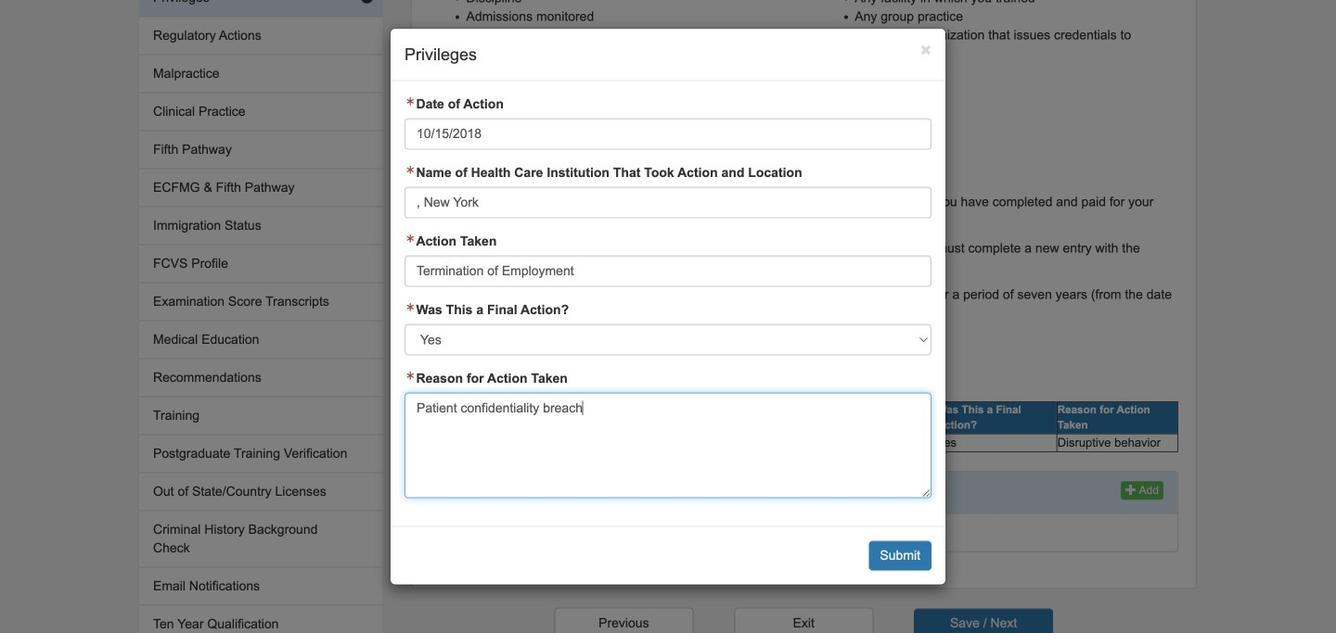 Task type: describe. For each thing, give the bounding box(es) containing it.
5 fw image from the top
[[405, 372, 416, 381]]

plus image
[[1125, 484, 1137, 495]]



Task type: vqa. For each thing, say whether or not it's contained in the screenshot.
"circle arrow left" image
yes



Task type: locate. For each thing, give the bounding box(es) containing it.
2 fw image from the top
[[405, 166, 416, 175]]

4 fw image from the top
[[405, 303, 416, 312]]

fw image
[[405, 97, 416, 106], [405, 166, 416, 175], [405, 234, 416, 244], [405, 303, 416, 312], [405, 372, 416, 381]]

MM/DD/YYYY text field
[[405, 118, 932, 150]]

None text field
[[405, 256, 932, 287], [405, 393, 932, 499], [405, 256, 932, 287], [405, 393, 932, 499]]

None submit
[[869, 542, 932, 571], [914, 609, 1053, 634], [869, 542, 932, 571], [914, 609, 1053, 634]]

3 fw image from the top
[[405, 234, 416, 244]]

1 fw image from the top
[[405, 97, 416, 106]]

None button
[[554, 608, 693, 634], [734, 608, 873, 634], [554, 608, 693, 634], [734, 608, 873, 634]]

circle arrow left image
[[360, 0, 373, 4]]

None text field
[[405, 187, 932, 219]]



